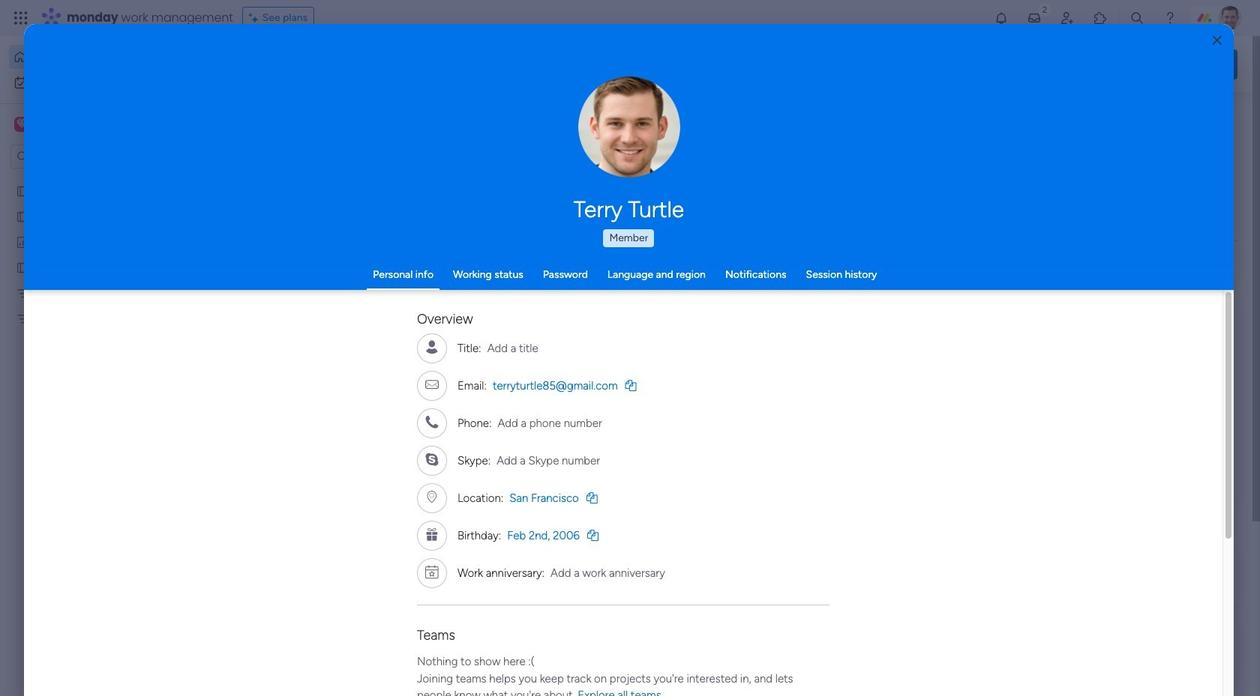 Task type: vqa. For each thing, say whether or not it's contained in the screenshot.
component icon for Public board image related to Remove from favorites image
yes



Task type: locate. For each thing, give the bounding box(es) containing it.
2 workspace image from the left
[[17, 116, 27, 133]]

public board image
[[16, 184, 30, 198], [16, 209, 30, 224], [16, 260, 30, 275], [251, 274, 267, 290]]

2 horizontal spatial component image
[[741, 297, 755, 311]]

select product image
[[14, 11, 29, 26]]

component image for the rightmost public dashboard image
[[741, 297, 755, 311]]

2 vertical spatial option
[[0, 177, 191, 180]]

public dashboard image
[[16, 235, 30, 249], [741, 274, 758, 290]]

1 vertical spatial option
[[9, 71, 182, 95]]

option
[[9, 45, 182, 69], [9, 71, 182, 95], [0, 177, 191, 180]]

0 vertical spatial option
[[9, 45, 182, 69]]

1 workspace image from the left
[[14, 116, 29, 133]]

3 component image from the left
[[741, 297, 755, 311]]

2 component image from the left
[[496, 297, 509, 311]]

workspace image
[[14, 116, 29, 133], [17, 116, 27, 133]]

2 horizontal spatial add to favorites image
[[935, 274, 950, 289]]

dapulse x slim image
[[1215, 109, 1233, 127]]

0 vertical spatial copied! image
[[586, 493, 598, 504]]

add to favorites image for the rightmost public dashboard image
[[935, 274, 950, 289]]

close image
[[1213, 35, 1222, 46]]

monday marketplace image
[[1093, 11, 1108, 26]]

1 vertical spatial copied! image
[[587, 530, 599, 541]]

add to favorites image
[[690, 274, 705, 289], [935, 274, 950, 289], [445, 458, 460, 473]]

1 vertical spatial public dashboard image
[[741, 274, 758, 290]]

quick search results list box
[[232, 140, 977, 523]]

terry turtle image
[[1218, 6, 1242, 30]]

search everything image
[[1130, 11, 1145, 26]]

component image
[[251, 297, 264, 311], [496, 297, 509, 311], [741, 297, 755, 311]]

0 horizontal spatial component image
[[251, 297, 264, 311]]

workspace selection element
[[14, 116, 125, 135]]

1 horizontal spatial public dashboard image
[[741, 274, 758, 290]]

0 horizontal spatial public dashboard image
[[16, 235, 30, 249]]

copied! image
[[586, 493, 598, 504], [587, 530, 599, 541]]

1 horizontal spatial component image
[[496, 297, 509, 311]]

list box
[[0, 175, 191, 534]]

1 horizontal spatial add to favorites image
[[690, 274, 705, 289]]

add to favorites image for public board icon
[[690, 274, 705, 289]]



Task type: describe. For each thing, give the bounding box(es) containing it.
help image
[[1163, 11, 1178, 26]]

help center element
[[1013, 619, 1238, 679]]

0 vertical spatial public dashboard image
[[16, 235, 30, 249]]

Search in workspace field
[[32, 148, 125, 165]]

update feed image
[[1027, 11, 1042, 26]]

public board image
[[496, 274, 512, 290]]

getting started element
[[1013, 547, 1238, 607]]

2 image
[[1038, 1, 1052, 18]]

invite members image
[[1060, 11, 1075, 26]]

notifications image
[[994, 11, 1009, 26]]

0 horizontal spatial add to favorites image
[[445, 458, 460, 473]]

copied! image
[[625, 380, 637, 391]]

templates image image
[[1026, 302, 1224, 405]]

remove from favorites image
[[445, 274, 460, 289]]

1 component image from the left
[[251, 297, 264, 311]]

component image for public board icon
[[496, 297, 509, 311]]

see plans image
[[249, 10, 262, 26]]



